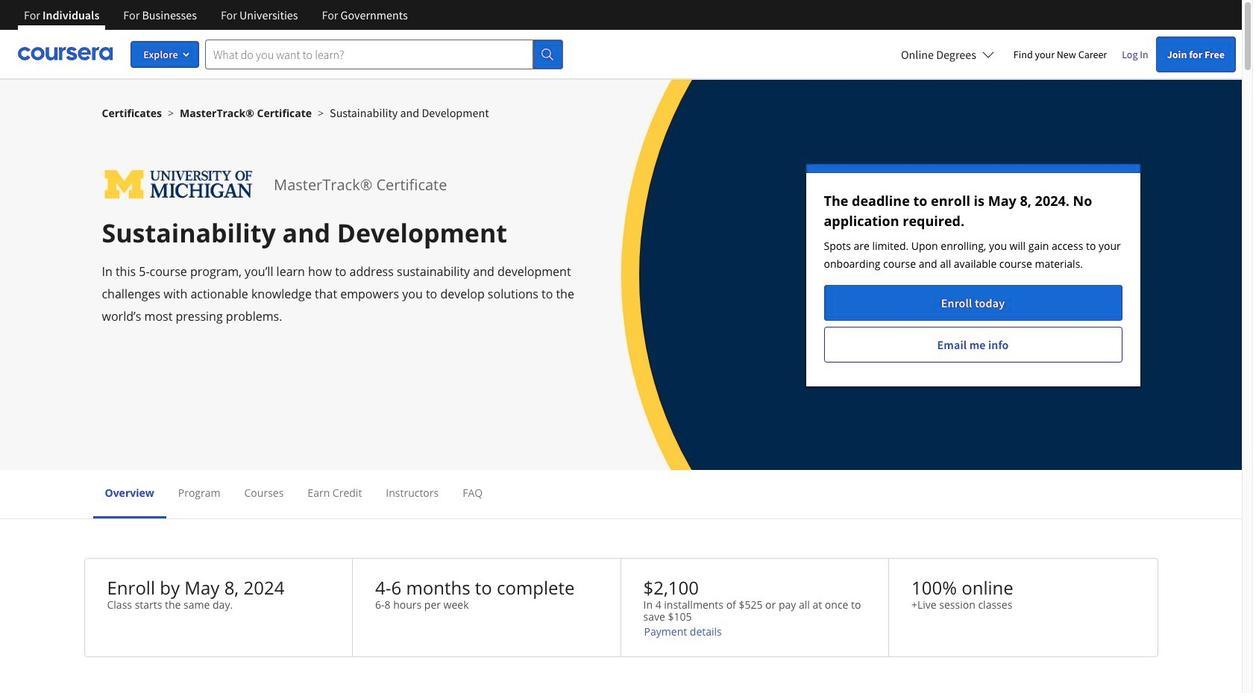 Task type: describe. For each thing, give the bounding box(es) containing it.
university of michigan image
[[102, 164, 256, 205]]

certificate menu element
[[93, 470, 1150, 519]]



Task type: vqa. For each thing, say whether or not it's contained in the screenshot.
be inside assessment for this module will be October 2025
no



Task type: locate. For each thing, give the bounding box(es) containing it.
None search field
[[205, 39, 563, 69]]

coursera image
[[18, 42, 113, 66]]

banner navigation
[[12, 0, 420, 41]]

status
[[806, 164, 1141, 387]]

What do you want to learn? text field
[[205, 39, 534, 69]]



